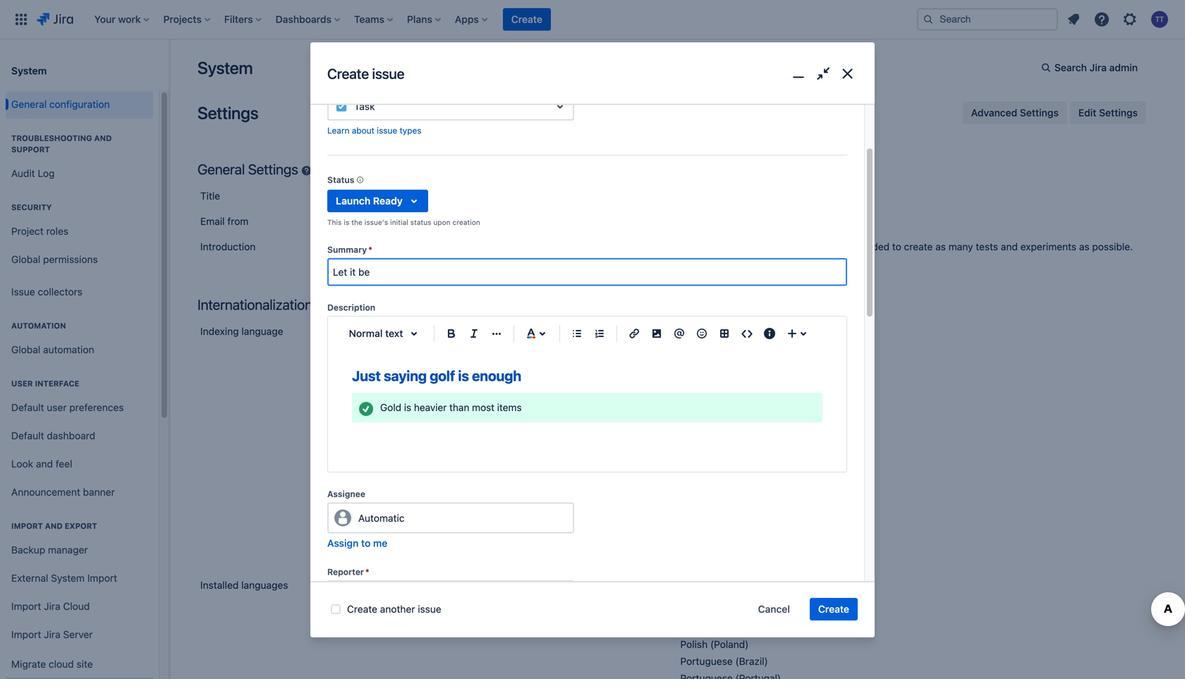 Task type: vqa. For each thing, say whether or not it's contained in the screenshot.
AUTOMATIC icon
no



Task type: locate. For each thing, give the bounding box(es) containing it.
dutch (netherlands)
[[681, 419, 773, 430]]

board left an
[[722, 241, 748, 253]]

project roles
[[11, 226, 68, 237]]

jira left an
[[703, 241, 719, 253]]

korean (south korea)
[[681, 605, 778, 617]]

search jira admin
[[1055, 62, 1138, 73]]

1 vertical spatial this
[[681, 241, 700, 253]]

polish
[[681, 639, 708, 651]]

* for summary *
[[368, 245, 373, 255]]

2 as from the left
[[1080, 241, 1090, 253]]

and right tests
[[1001, 241, 1018, 253]]

dutch
[[681, 419, 708, 430]]

global down the project
[[11, 254, 40, 265]]

as left the many
[[936, 241, 946, 253]]

korean
[[681, 605, 712, 617]]

group
[[963, 102, 1147, 124]]

is left an
[[751, 241, 758, 253]]

minimize image
[[789, 64, 809, 84]]

jira left 'server'
[[44, 629, 60, 641]]

admin
[[1110, 62, 1138, 73]]

and down configuration
[[94, 134, 112, 143]]

look and feel link
[[6, 450, 153, 478]]

global down automation
[[11, 344, 40, 356]]

search image
[[923, 14, 934, 25]]

1 global from the top
[[11, 254, 40, 265]]

just
[[352, 368, 381, 384]]

board left intended
[[821, 241, 847, 253]]

import for import and export
[[11, 522, 43, 531]]

task
[[354, 100, 375, 112]]

is right golf
[[458, 368, 469, 384]]

global automation link
[[6, 336, 153, 364]]

system inside import and export group
[[51, 573, 85, 584]]

and for look and feel
[[36, 458, 53, 470]]

1 horizontal spatial system
[[51, 573, 85, 584]]

issue for about
[[377, 125, 397, 135]]

1 vertical spatial issue
[[377, 125, 397, 135]]

1 vertical spatial *
[[365, 568, 370, 577]]

default down user
[[11, 402, 44, 414]]

project
[[11, 226, 44, 237]]

security
[[11, 203, 52, 212]]

jira inside button
[[1090, 62, 1107, 73]]

jira left the admin at the right top
[[1090, 62, 1107, 73]]

1 vertical spatial to
[[361, 538, 371, 550]]

and up the backup manager at bottom left
[[45, 522, 63, 531]]

global inside "link"
[[11, 344, 40, 356]]

0 horizontal spatial this
[[327, 218, 342, 226]]

system
[[198, 58, 253, 78], [11, 65, 47, 76], [51, 573, 85, 584]]

advanced settings
[[971, 107, 1059, 119]]

permissions
[[43, 254, 98, 265]]

this is the issue's initial status upon creation
[[327, 218, 480, 226]]

advanced settings link
[[963, 102, 1068, 124]]

to inside button
[[361, 538, 371, 550]]

import jira server
[[11, 629, 93, 641]]

0 horizontal spatial settings
[[198, 103, 259, 123]]

automatic
[[358, 513, 405, 524]]

automation
[[43, 344, 94, 356]]

0 vertical spatial *
[[368, 245, 373, 255]]

migrate
[[11, 659, 46, 670]]

0 vertical spatial default
[[11, 402, 44, 414]]

user interface group
[[6, 364, 153, 511]]

import down 'backup manager' link
[[87, 573, 117, 584]]

0 vertical spatial global
[[11, 254, 40, 265]]

assign
[[327, 538, 359, 550]]

polish (poland) portuguese (brazil)
[[681, 639, 768, 668]]

edit
[[1079, 107, 1097, 119]]

import up the "backup"
[[11, 522, 43, 531]]

2 horizontal spatial system
[[198, 58, 253, 78]]

global inside 'link'
[[11, 254, 40, 265]]

configuration
[[49, 99, 110, 110]]

default for default user preferences
[[11, 402, 44, 414]]

jira image
[[37, 11, 73, 28], [37, 11, 73, 28]]

global permissions link
[[6, 246, 153, 274]]

code snippet image
[[739, 325, 756, 342]]

emoji image
[[694, 325, 711, 342]]

import up migrate
[[11, 629, 41, 641]]

status
[[411, 218, 432, 226]]

to left me
[[361, 538, 371, 550]]

import and export heading
[[6, 521, 153, 532]]

site
[[77, 659, 93, 670]]

issue's
[[365, 218, 388, 226]]

2 default from the top
[[11, 430, 44, 442]]

1 vertical spatial default
[[11, 430, 44, 442]]

this for this jira board is an agressive board intended to create as many tests and experiments as possible.
[[681, 241, 700, 253]]

global automation
[[11, 344, 94, 356]]

default inside default user preferences link
[[11, 402, 44, 414]]

jira for cloud
[[44, 601, 60, 613]]

1 horizontal spatial create button
[[810, 598, 858, 621]]

audit
[[11, 168, 35, 179]]

to
[[893, 241, 902, 253], [361, 538, 371, 550]]

1 default from the top
[[11, 402, 44, 414]]

settings for advanced settings
[[1020, 107, 1059, 119]]

external system import link
[[6, 565, 153, 593]]

is
[[344, 218, 350, 226], [751, 241, 758, 253], [458, 368, 469, 384], [404, 402, 411, 414]]

creation
[[453, 218, 480, 226]]

Description - Main content area, start typing to enter text. text field
[[352, 368, 823, 448]]

0 horizontal spatial as
[[936, 241, 946, 253]]

0 horizontal spatial board
[[722, 241, 748, 253]]

board
[[722, 241, 748, 253], [821, 241, 847, 253]]

migrate cloud site
[[11, 659, 93, 670]]

numbered list ⌘⇧7 image
[[591, 325, 608, 342]]

issue right the another
[[418, 604, 442, 615]]

look
[[11, 458, 33, 470]]

project roles link
[[6, 217, 153, 246]]

0 vertical spatial issue
[[372, 65, 405, 82]]

jira
[[1090, 62, 1107, 73], [703, 241, 719, 253], [44, 601, 60, 613], [44, 629, 60, 641]]

Search field
[[917, 8, 1059, 31]]

2 global from the top
[[11, 344, 40, 356]]

learn
[[327, 125, 350, 135]]

0 vertical spatial this
[[327, 218, 342, 226]]

info panel image
[[761, 325, 778, 342]]

create button
[[503, 8, 551, 31], [810, 598, 858, 621]]

announcement
[[11, 487, 80, 498]]

and inside user interface group
[[36, 458, 53, 470]]

an
[[761, 241, 772, 253]]

estonian (estonia)
[[681, 470, 763, 481]]

-
[[716, 326, 721, 337]]

announcement banner
[[11, 487, 115, 498]]

italic ⌘i image
[[466, 325, 483, 342]]

1 as from the left
[[936, 241, 946, 253]]

exit full screen image
[[813, 64, 834, 84]]

import down "external"
[[11, 601, 41, 613]]

add image, video, or file image
[[649, 325, 665, 342]]

and inside troubleshooting and support
[[94, 134, 112, 143]]

automation group
[[6, 306, 153, 368]]

this inside "scrollable content" region
[[327, 218, 342, 226]]

1 horizontal spatial this
[[681, 241, 700, 253]]

default inside default dashboard link
[[11, 430, 44, 442]]

czech
[[681, 385, 709, 397]]

installed
[[200, 580, 239, 591]]

the
[[352, 218, 363, 226]]

2 horizontal spatial settings
[[1099, 107, 1138, 119]]

is right gold
[[404, 402, 411, 414]]

issue left types
[[377, 125, 397, 135]]

to left the create
[[893, 241, 902, 253]]

normal text
[[349, 328, 403, 340]]

jira for board
[[703, 241, 719, 253]]

issue
[[11, 286, 35, 298]]

search jira admin image
[[1041, 62, 1052, 73]]

interface
[[35, 379, 79, 388]]

1 horizontal spatial settings
[[1020, 107, 1059, 119]]

and left feel
[[36, 458, 53, 470]]

issue inside "scrollable content" region
[[377, 125, 397, 135]]

* right 'summary'
[[368, 245, 373, 255]]

(poland)
[[711, 639, 749, 651]]

scrollable content region
[[311, 76, 875, 680]]

1 vertical spatial create button
[[810, 598, 858, 621]]

jira left the "cloud"
[[44, 601, 60, 613]]

1 vertical spatial global
[[11, 344, 40, 356]]

issue for another
[[418, 604, 442, 615]]

default up look
[[11, 430, 44, 442]]

edit settings
[[1079, 107, 1138, 119]]

None text field
[[329, 260, 846, 285]]

from
[[227, 216, 249, 227]]

troubleshooting and support group
[[6, 119, 153, 192]]

0 horizontal spatial to
[[361, 538, 371, 550]]

0 horizontal spatial system
[[11, 65, 47, 76]]

*
[[368, 245, 373, 255], [365, 568, 370, 577]]

issue up task
[[372, 65, 405, 82]]

1 horizontal spatial as
[[1080, 241, 1090, 253]]

status
[[327, 175, 355, 185]]

as left the possible.
[[1080, 241, 1090, 253]]

(italy)
[[710, 571, 737, 583]]

0 horizontal spatial create button
[[503, 8, 551, 31]]

2 vertical spatial issue
[[418, 604, 442, 615]]

* right reporter at the left bottom of page
[[365, 568, 370, 577]]

english - aggressive stemming
[[681, 326, 822, 337]]

types
[[400, 125, 422, 135]]

1 board from the left
[[722, 241, 748, 253]]

cancel button
[[750, 598, 799, 621]]

search jira admin button
[[1035, 56, 1147, 79]]

estonian
[[681, 470, 720, 481]]

(estonia)
[[722, 470, 763, 481]]

get online help about global settings image
[[301, 162, 312, 174]]

assign to me
[[327, 538, 388, 550]]

security heading
[[6, 202, 153, 213]]

0 vertical spatial create button
[[503, 8, 551, 31]]

audit log
[[11, 168, 55, 179]]

import inside heading
[[11, 522, 43, 531]]

cloud
[[49, 659, 74, 670]]

create issue
[[327, 65, 405, 82]]

1 horizontal spatial board
[[821, 241, 847, 253]]

assign to me button
[[327, 537, 388, 551]]

0 vertical spatial to
[[893, 241, 902, 253]]

and for troubleshooting and support
[[94, 134, 112, 143]]



Task type: describe. For each thing, give the bounding box(es) containing it.
automation heading
[[6, 320, 153, 332]]

dashboard
[[47, 430, 95, 442]]

general configuration link
[[6, 90, 153, 119]]

jira for admin
[[1090, 62, 1107, 73]]

user interface heading
[[6, 378, 153, 390]]

export
[[65, 522, 97, 531]]

default user preferences link
[[6, 394, 153, 422]]

external
[[11, 573, 48, 584]]

global for global automation
[[11, 344, 40, 356]]

settings for edit settings
[[1099, 107, 1138, 119]]

indexing
[[200, 326, 239, 337]]

intended
[[850, 241, 890, 253]]

import and export
[[11, 522, 97, 531]]

initial
[[390, 218, 408, 226]]

(south
[[715, 605, 746, 617]]

(czechia)
[[712, 385, 756, 397]]

automation
[[11, 321, 66, 331]]

info image
[[355, 174, 366, 185]]

table image
[[716, 325, 733, 342]]

normal text button
[[342, 318, 428, 349]]

open image
[[552, 98, 569, 115]]

language
[[242, 326, 283, 337]]

reporter *
[[327, 568, 370, 577]]

experiments
[[1021, 241, 1077, 253]]

create button inside primary element
[[503, 8, 551, 31]]

bold ⌘b image
[[443, 325, 460, 342]]

normal
[[349, 328, 383, 340]]

user interface
[[11, 379, 79, 388]]

look and feel
[[11, 458, 72, 470]]

cancel
[[758, 604, 790, 615]]

enough
[[472, 368, 522, 384]]

saying
[[384, 368, 427, 384]]

discard & close image
[[838, 64, 858, 84]]

stemming
[[776, 326, 822, 337]]

issue collectors link
[[6, 278, 153, 306]]

primary element
[[8, 0, 906, 39]]

more formatting image
[[488, 325, 505, 342]]

portuguese
[[681, 656, 733, 668]]

migrate cloud site link
[[6, 649, 153, 680]]

about
[[352, 125, 375, 135]]

reporter
[[327, 568, 364, 577]]

jira for server
[[44, 629, 60, 641]]

(brazil)
[[736, 656, 768, 668]]

summary
[[327, 245, 367, 255]]

create issue dialog
[[311, 42, 875, 680]]

this jira board is an agressive board intended to create as many tests and experiments as possible.
[[681, 241, 1133, 253]]

backup manager
[[11, 545, 88, 556]]

1 horizontal spatial to
[[893, 241, 902, 253]]

another
[[380, 604, 415, 615]]

log
[[38, 168, 55, 179]]

mention image
[[671, 325, 688, 342]]

english
[[681, 326, 713, 337]]

email
[[200, 216, 225, 227]]

import jira cloud link
[[6, 593, 153, 621]]

server
[[63, 629, 93, 641]]

2 board from the left
[[821, 241, 847, 253]]

search
[[1055, 62, 1087, 73]]

assignee
[[327, 490, 366, 499]]

learn about issue types link
[[327, 125, 422, 135]]

languages
[[241, 580, 288, 591]]

troubleshooting and support
[[11, 134, 112, 154]]

banner
[[83, 487, 115, 498]]

installed languages
[[200, 580, 288, 591]]

learn about issue types
[[327, 125, 422, 135]]

link image
[[626, 325, 643, 342]]

global permissions
[[11, 254, 98, 265]]

create inside primary element
[[512, 13, 543, 25]]

panel success image
[[358, 401, 375, 418]]

just saying golf is enough
[[352, 368, 522, 384]]

possible.
[[1093, 241, 1133, 253]]

bullet list ⌘⇧8 image
[[569, 325, 586, 342]]

create button inside dialog
[[810, 598, 858, 621]]

gold
[[380, 402, 402, 414]]

default user preferences
[[11, 402, 124, 414]]

import for import jira cloud
[[11, 601, 41, 613]]

roles
[[46, 226, 68, 237]]

backup
[[11, 545, 45, 556]]

user
[[47, 402, 67, 414]]

announcement banner link
[[6, 478, 153, 507]]

collectors
[[38, 286, 82, 298]]

is left the
[[344, 218, 350, 226]]

troubleshooting
[[11, 134, 92, 143]]

import jira cloud
[[11, 601, 90, 613]]

create banner
[[0, 0, 1186, 40]]

summary *
[[327, 245, 373, 255]]

default dashboard link
[[6, 422, 153, 450]]

* for reporter *
[[365, 568, 370, 577]]

issue collectors
[[11, 286, 82, 298]]

launch ready button
[[327, 190, 428, 212]]

and for import and export
[[45, 522, 63, 531]]

than
[[450, 402, 470, 414]]

group containing advanced settings
[[963, 102, 1147, 124]]

import jira server link
[[6, 621, 153, 649]]

text
[[385, 328, 403, 340]]

aggressive
[[723, 326, 773, 337]]

description
[[327, 303, 376, 313]]

user
[[11, 379, 33, 388]]

items
[[497, 402, 522, 414]]

default for default dashboard
[[11, 430, 44, 442]]

title
[[200, 190, 220, 202]]

italian
[[681, 571, 708, 583]]

gold is heavier than most items
[[380, 402, 522, 414]]

import and export group
[[6, 507, 153, 680]]

global for global permissions
[[11, 254, 40, 265]]

create
[[904, 241, 933, 253]]

launch ready
[[336, 195, 403, 207]]

backup manager link
[[6, 536, 153, 565]]

tests
[[976, 241, 999, 253]]

this for this is the issue's initial status upon creation
[[327, 218, 342, 226]]

security group
[[6, 188, 153, 278]]

korea)
[[748, 605, 778, 617]]

agressive
[[775, 241, 818, 253]]

troubleshooting and support heading
[[6, 133, 153, 155]]

import for import jira server
[[11, 629, 41, 641]]



